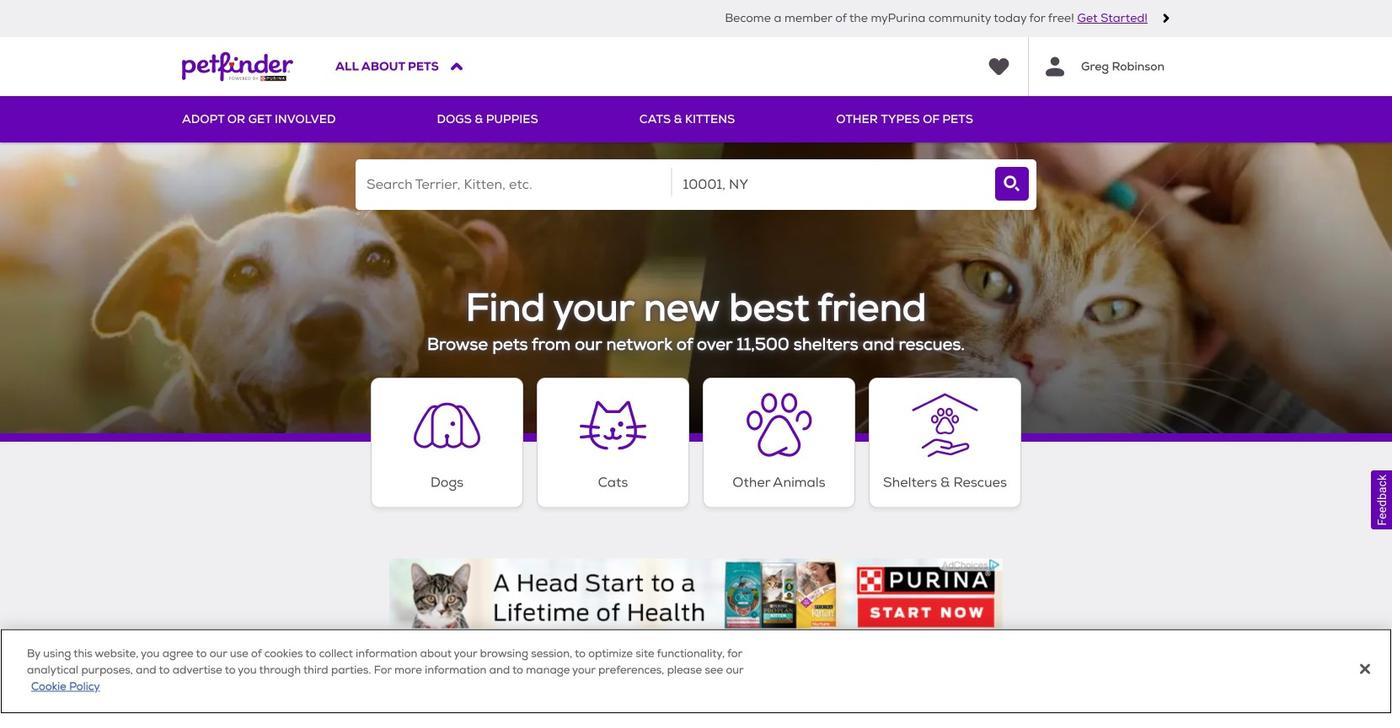 Task type: vqa. For each thing, say whether or not it's contained in the screenshot.
9C2B2 image
no



Task type: describe. For each thing, give the bounding box(es) containing it.
primary element
[[182, 96, 1211, 143]]

petfinder logo image
[[182, 37, 293, 96]]

privacy alert dialog
[[0, 629, 1393, 714]]



Task type: locate. For each thing, give the bounding box(es) containing it.
Enter City, State, or ZIP text field
[[672, 159, 988, 210]]

advertisement element
[[390, 559, 1003, 635]]

Search Terrier, Kitten, etc. text field
[[356, 159, 672, 210]]



